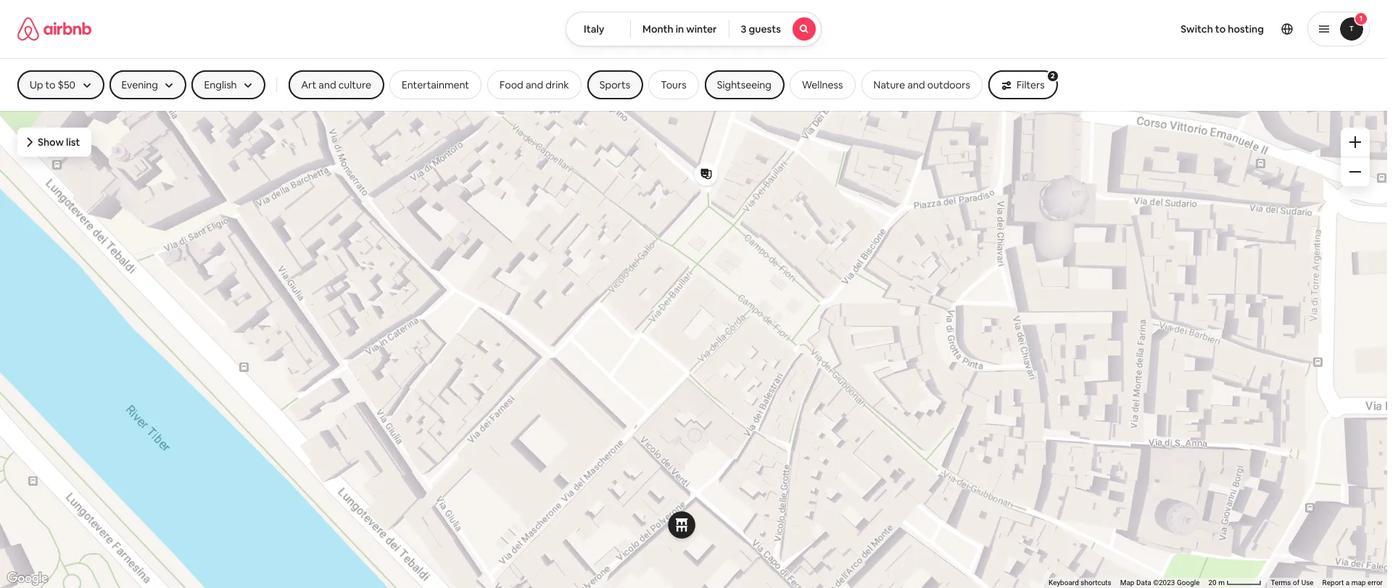 Task type: vqa. For each thing, say whether or not it's contained in the screenshot.
3 at the top right of page
yes



Task type: describe. For each thing, give the bounding box(es) containing it.
m
[[1219, 579, 1225, 587]]

20
[[1209, 579, 1217, 587]]

©2023
[[1153, 579, 1175, 587]]

list
[[66, 136, 80, 149]]

winter
[[686, 22, 717, 36]]

shortcuts
[[1081, 579, 1112, 587]]

and for food
[[526, 78, 543, 91]]

italy button
[[566, 12, 631, 46]]

and for art
[[319, 78, 336, 91]]

italy
[[584, 22, 605, 36]]

show list
[[38, 136, 80, 149]]

Entertainment button
[[389, 70, 482, 99]]

3 guests
[[741, 22, 781, 36]]

drink
[[546, 78, 569, 91]]

google map
showing 2 experiences. region
[[0, 110, 1388, 588]]

food
[[500, 78, 524, 91]]

report a map error link
[[1323, 579, 1383, 587]]

keyboard shortcuts button
[[1049, 578, 1112, 588]]

keyboard
[[1049, 579, 1079, 587]]

show list button
[[17, 128, 92, 157]]

zoom out image
[[1350, 166, 1362, 178]]

a
[[1346, 579, 1350, 587]]

zoom in image
[[1350, 136, 1362, 148]]

map data ©2023 google
[[1120, 579, 1200, 587]]

terms
[[1271, 579, 1292, 587]]

art and culture
[[301, 78, 371, 91]]

Sports button
[[587, 70, 643, 99]]

guests
[[749, 22, 781, 36]]

nature and outdoors
[[874, 78, 971, 91]]

20 m
[[1209, 579, 1227, 587]]

profile element
[[839, 0, 1370, 58]]

1 button
[[1308, 12, 1370, 46]]



Task type: locate. For each thing, give the bounding box(es) containing it.
1
[[1360, 14, 1363, 23]]

art
[[301, 78, 316, 91]]

terms of use link
[[1271, 579, 1314, 587]]

tours
[[661, 78, 687, 91]]

none search field containing italy
[[566, 12, 822, 46]]

Sightseeing button
[[705, 70, 784, 99]]

and
[[319, 78, 336, 91], [526, 78, 543, 91], [908, 78, 925, 91]]

and inside button
[[319, 78, 336, 91]]

3
[[741, 22, 747, 36]]

food and drink
[[500, 78, 569, 91]]

2
[[1051, 71, 1055, 81]]

Food and drink button
[[488, 70, 582, 99]]

google image
[[4, 569, 52, 588]]

Tours button
[[649, 70, 699, 99]]

terms of use
[[1271, 579, 1314, 587]]

to
[[1216, 22, 1226, 36]]

wellness
[[802, 78, 843, 91]]

data
[[1137, 579, 1152, 587]]

of
[[1293, 579, 1300, 587]]

Nature and outdoors button
[[861, 70, 983, 99]]

month in winter
[[643, 22, 717, 36]]

error
[[1368, 579, 1383, 587]]

use
[[1302, 579, 1314, 587]]

switch to hosting
[[1181, 22, 1264, 36]]

entertainment
[[402, 78, 469, 91]]

report a map error
[[1323, 579, 1383, 587]]

switch to hosting link
[[1172, 14, 1273, 44]]

2 and from the left
[[526, 78, 543, 91]]

Wellness button
[[790, 70, 856, 99]]

outdoors
[[928, 78, 971, 91]]

in
[[676, 22, 684, 36]]

and right 'nature'
[[908, 78, 925, 91]]

hosting
[[1228, 22, 1264, 36]]

month
[[643, 22, 674, 36]]

Art and culture button
[[289, 70, 384, 99]]

1 and from the left
[[319, 78, 336, 91]]

and right art
[[319, 78, 336, 91]]

0 horizontal spatial and
[[319, 78, 336, 91]]

and left drink
[[526, 78, 543, 91]]

sports
[[600, 78, 631, 91]]

map
[[1352, 579, 1366, 587]]

and for nature
[[908, 78, 925, 91]]

google
[[1177, 579, 1200, 587]]

3 and from the left
[[908, 78, 925, 91]]

3 guests button
[[729, 12, 822, 46]]

month in winter button
[[630, 12, 729, 46]]

sightseeing
[[717, 78, 772, 91]]

1 horizontal spatial and
[[526, 78, 543, 91]]

keyboard shortcuts
[[1049, 579, 1112, 587]]

culture
[[339, 78, 371, 91]]

report
[[1323, 579, 1344, 587]]

None search field
[[566, 12, 822, 46]]

show
[[38, 136, 64, 149]]

map
[[1120, 579, 1135, 587]]

switch
[[1181, 22, 1213, 36]]

nature
[[874, 78, 906, 91]]

2 horizontal spatial and
[[908, 78, 925, 91]]

20 m button
[[1204, 578, 1267, 588]]



